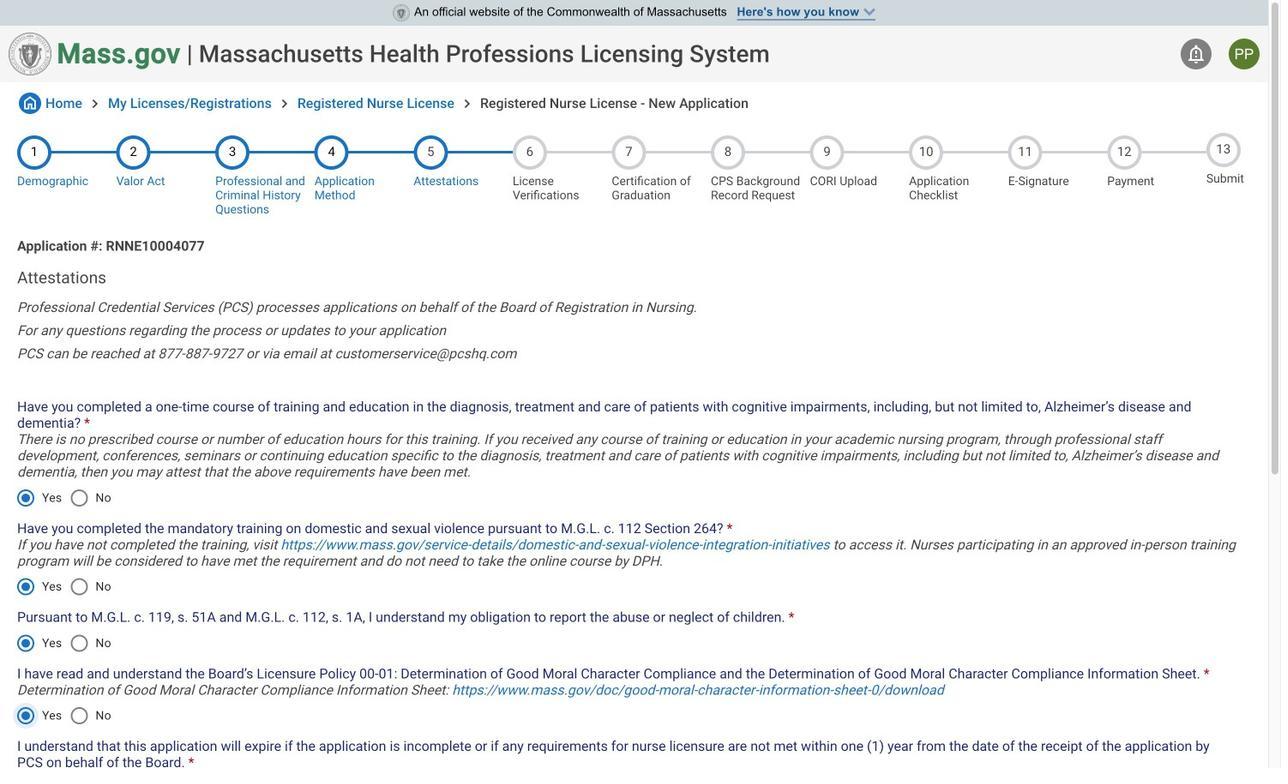 Task type: describe. For each thing, give the bounding box(es) containing it.
4 option group from the top
[[7, 696, 120, 737]]

2 option group from the top
[[7, 567, 120, 608]]

massachusetts state seal image
[[393, 4, 410, 21]]



Task type: locate. For each thing, give the bounding box(es) containing it.
0 vertical spatial heading
[[199, 40, 770, 68]]

3 option group from the top
[[7, 623, 120, 664]]

1 vertical spatial heading
[[17, 268, 1252, 287]]

1 option group from the top
[[7, 478, 120, 519]]

heading
[[199, 40, 770, 68], [17, 268, 1252, 287]]

massachusetts state seal image
[[9, 33, 51, 76]]

no color image
[[1187, 44, 1207, 64], [19, 93, 41, 114], [87, 95, 104, 112], [276, 95, 293, 112], [459, 95, 476, 112]]

option group
[[7, 478, 120, 519], [7, 567, 120, 608], [7, 623, 120, 664], [7, 696, 120, 737]]



Task type: vqa. For each thing, say whether or not it's contained in the screenshot.
bottom no color icon
yes



